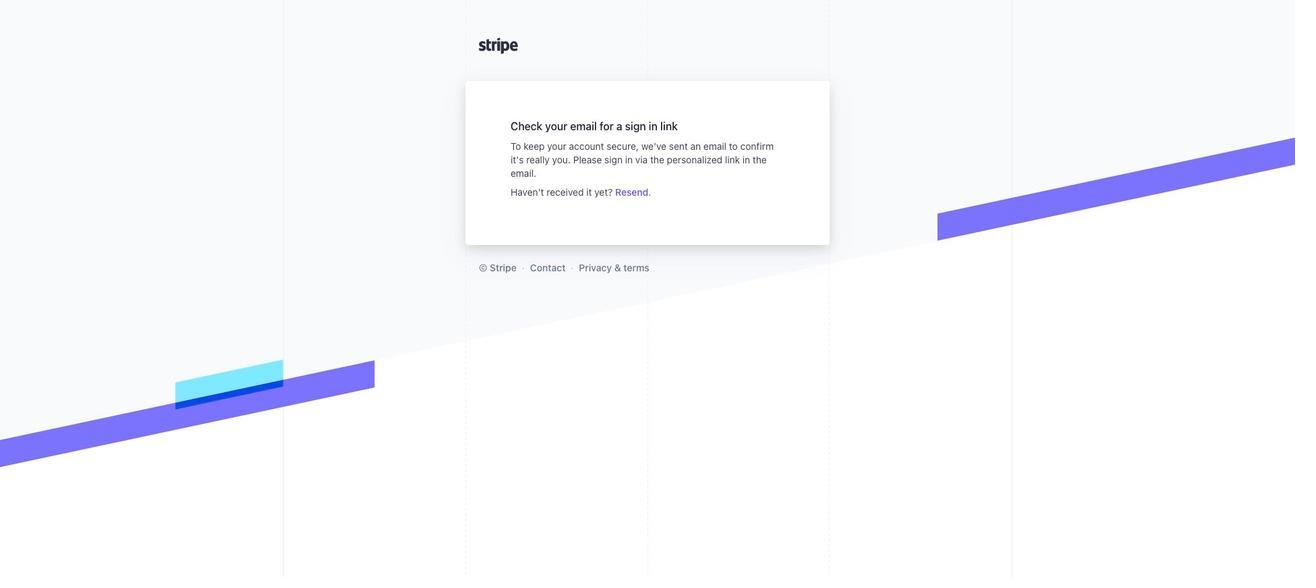 Task type: vqa. For each thing, say whether or not it's contained in the screenshot.
the 'Stripe' image
yes



Task type: describe. For each thing, give the bounding box(es) containing it.
stripe image
[[479, 38, 518, 54]]



